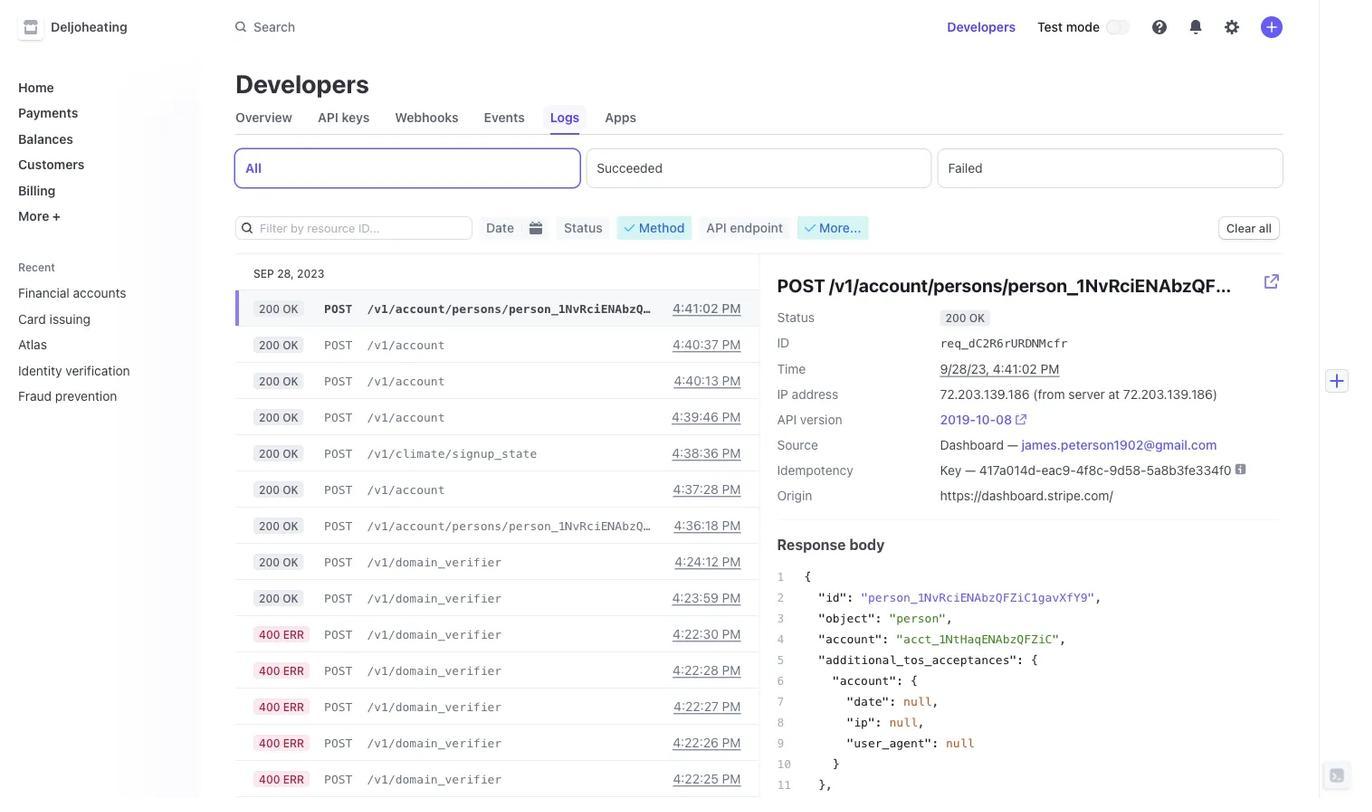 Task type: describe. For each thing, give the bounding box(es) containing it.
417a014d-
[[979, 463, 1041, 477]]

Resource ID search field
[[253, 217, 472, 239]]

server
[[1068, 387, 1105, 401]]

pm for 4:37:28 pm
[[722, 482, 741, 497]]

400 for 4:22:27 pm
[[259, 701, 280, 713]]

accounts
[[73, 286, 126, 301]]

/v1/domain_verifier for 4:22:30
[[367, 628, 502, 641]]

more...
[[819, 220, 861, 235]]

/v1/account for 4:40:13
[[367, 374, 445, 388]]

events
[[484, 110, 525, 125]]

ok for 4:38:36 pm
[[283, 447, 298, 460]]

— for key
[[965, 463, 976, 477]]

4:38:36 pm button
[[672, 445, 741, 462]]

err for 4:22:28
[[283, 664, 304, 677]]

failed button
[[938, 149, 1283, 187]]

sep 28, 2023
[[253, 267, 324, 279]]

"object"
[[818, 611, 875, 625]]

/v1/account for 4:40:37
[[367, 338, 445, 352]]

4:22:30
[[673, 627, 719, 642]]

4:22:30 pm button
[[673, 626, 741, 643]]

source
[[777, 437, 818, 452]]

/v1/domain_verifier for 4:22:25
[[367, 773, 502, 786]]

pm for 4:22:30 pm
[[722, 627, 741, 642]]

0 horizontal spatial }
[[818, 778, 826, 792]]

logs link
[[543, 105, 587, 130]]

clear
[[1226, 221, 1256, 235]]

failed
[[948, 161, 983, 176]]

"acct_1nthaqenabzqfzic"
[[896, 632, 1059, 646]]

api keys
[[318, 110, 370, 125]]

4:36:18 pm button
[[674, 518, 741, 534]]

0 vertical spatial null
[[903, 695, 932, 708]]

deljoheating button
[[18, 14, 146, 40]]

settings image
[[1225, 20, 1239, 34]]

400 for 4:22:30 pm
[[259, 628, 280, 641]]

4:39:46 pm
[[672, 410, 741, 425]]

/v1/account for 4:39:46
[[367, 411, 445, 424]]

/v1/climate/signup_state
[[367, 447, 537, 460]]

api endpoint button
[[699, 216, 790, 240]]

400 err for 4:22:28
[[259, 664, 304, 677]]

pm for 4:22:27 pm
[[722, 699, 741, 714]]

2019-10-08 link
[[940, 411, 1027, 429]]

ok for 4:37:28 pm
[[283, 483, 298, 496]]

all
[[245, 161, 262, 176]]

400 err for 4:22:30
[[259, 628, 304, 641]]

balances link
[[11, 124, 185, 153]]

200 ok for 4:37:28 pm
[[259, 483, 298, 496]]

identity verification
[[18, 363, 130, 378]]

4:24:12 pm button
[[675, 554, 741, 570]]

1 vertical spatial "account"
[[833, 674, 896, 687]]

200 ok for 4:40:13 pm
[[259, 375, 298, 387]]

ok for 4:40:37 pm
[[283, 339, 298, 351]]

4:37:28
[[673, 482, 719, 497]]

sep
[[253, 267, 274, 279]]

1 vertical spatial null
[[889, 716, 918, 729]]

/v1/domain_verifier for 4:23:59
[[367, 592, 502, 605]]

apps
[[605, 110, 636, 125]]

events link
[[477, 105, 532, 130]]

2 vertical spatial null
[[946, 736, 974, 750]]

key — 417a014d-eac9-4f8c-9d58-5a8b3fe334f0
[[940, 463, 1232, 477]]

/v1/account/persons/person_1nvrcienabzqfzic1gavxfy9 for 4:41:02 pm
[[367, 302, 728, 315]]

idempotency
[[777, 463, 853, 477]]

2 vertical spatial {
[[911, 674, 918, 687]]

4:40:13
[[674, 373, 719, 388]]

400 err for 4:22:25
[[259, 773, 304, 786]]

response
[[777, 536, 846, 553]]

time
[[777, 361, 806, 376]]

200 for 4:36:18 pm
[[259, 520, 280, 532]]

pm for 4:40:13 pm
[[722, 373, 741, 388]]

"person_1nvrcienabzqfzic1gavxfy9"
[[861, 591, 1095, 604]]

status tab list
[[235, 149, 1283, 187]]

billing link
[[11, 176, 185, 205]]

0 vertical spatial }
[[833, 757, 840, 771]]

/v1/domain_verifier for 4:22:27
[[367, 700, 502, 714]]

9/28/23, 4:41:02 pm
[[940, 361, 1059, 376]]

4:22:28 pm
[[673, 663, 741, 678]]

ok for 4:41:02 pm
[[283, 302, 298, 315]]

recent navigation links element
[[0, 260, 199, 411]]

recent element
[[0, 278, 199, 411]]

4:38:36 pm
[[672, 446, 741, 461]]

200 for 4:24:12 pm
[[259, 556, 280, 568]]

4:23:59 pm button
[[672, 590, 741, 606]]

pm up (from
[[1041, 361, 1059, 376]]

/v1/domain_verifier for 4:22:28
[[367, 664, 502, 678]]

pm for 4:22:26 pm
[[722, 735, 741, 750]]

post for 4:40:37 pm
[[324, 338, 352, 352]]

financial accounts link
[[11, 278, 159, 308]]

+
[[52, 209, 61, 224]]

200 for 4:41:02 pm
[[259, 302, 280, 315]]

4:22:27
[[674, 699, 719, 714]]

overview
[[235, 110, 292, 125]]

dashboard — james.peterson1902@gmail.com
[[940, 437, 1217, 452]]

ok for 4:39:46 pm
[[283, 411, 298, 424]]

post for 4:22:26 pm
[[324, 736, 352, 750]]

recent
[[18, 261, 55, 274]]

search
[[253, 19, 295, 34]]

4:23:59
[[672, 591, 719, 606]]

ok for 4:24:12 pm
[[283, 556, 298, 568]]

fraud
[[18, 389, 52, 404]]

ip
[[777, 387, 788, 401]]

4:40:13 pm
[[674, 373, 741, 388]]

id
[[777, 335, 789, 350]]

ok for 4:23:59 pm
[[283, 592, 298, 605]]

home
[[18, 80, 54, 95]]

err for 4:22:26
[[283, 737, 304, 750]]

notifications image
[[1189, 20, 1203, 34]]

28,
[[277, 267, 294, 279]]

more +
[[18, 209, 61, 224]]

0 horizontal spatial developers
[[235, 68, 369, 98]]

logs
[[550, 110, 580, 125]]

4:37:28 pm
[[673, 482, 741, 497]]

api for api version
[[777, 412, 797, 427]]

api endpoint
[[706, 220, 783, 235]]

method button
[[617, 216, 692, 240]]

pm for 4:23:59 pm
[[722, 591, 741, 606]]

identity
[[18, 363, 62, 378]]

webhooks
[[395, 110, 459, 125]]

200 for 4:39:46 pm
[[259, 411, 280, 424]]

9/28/23,
[[940, 361, 989, 376]]

help image
[[1152, 20, 1167, 34]]

/v1/account/persons/person_1nvrcienabzqfzic1gavxfy9 for 4:36:18 pm
[[367, 519, 728, 533]]

err for 4:22:25
[[283, 773, 304, 786]]

james.peterson1902@gmail.com
[[1022, 437, 1217, 452]]

verification
[[65, 363, 130, 378]]

200 ok for 4:23:59 pm
[[259, 592, 298, 605]]

api for api endpoint
[[706, 220, 727, 235]]

{ "id" : "person_1nvrcienabzqfzic1gavxfy9" , "object" : "person" , "account" : "acct_1nthaqenabzqfzic" , "additional_tos_acceptances" : { "account" : { "date" : null , "ip" : null , "user_agent" : null } } ,
[[804, 570, 1102, 792]]



Task type: locate. For each thing, give the bounding box(es) containing it.
card
[[18, 311, 46, 326]]

keys
[[342, 110, 370, 125]]

2 horizontal spatial {
[[1031, 653, 1038, 667]]

4f8c-
[[1076, 463, 1109, 477]]

post for 4:36:18 pm
[[324, 519, 352, 533]]

api left endpoint
[[706, 220, 727, 235]]

5 /v1/domain_verifier from the top
[[367, 700, 502, 714]]

pm right 4:40:13
[[722, 373, 741, 388]]

err for 4:22:30
[[283, 628, 304, 641]]

card issuing link
[[11, 304, 159, 334]]

test mode
[[1037, 19, 1100, 34]]

— right key
[[965, 463, 976, 477]]

2 vertical spatial /v1/account/persons/person_1nvrcienabzqfzic1gavxfy9
[[367, 519, 728, 533]]

/v1/account
[[367, 338, 445, 352], [367, 374, 445, 388], [367, 411, 445, 424], [367, 483, 445, 496]]

200
[[259, 302, 280, 315], [945, 312, 966, 325], [259, 339, 280, 351], [259, 375, 280, 387], [259, 411, 280, 424], [259, 447, 280, 460], [259, 483, 280, 496], [259, 520, 280, 532], [259, 556, 280, 568], [259, 592, 280, 605]]

payments link
[[11, 98, 185, 128]]

4:22:26 pm
[[673, 735, 741, 750]]

4:37:28 pm button
[[673, 482, 741, 498]]

5 err from the top
[[283, 773, 304, 786]]

"date"
[[847, 695, 889, 708]]

4:22:26 pm button
[[673, 735, 741, 751]]

200 for 4:23:59 pm
[[259, 592, 280, 605]]

200 for 4:37:28 pm
[[259, 483, 280, 496]]

:
[[847, 591, 854, 604], [875, 611, 882, 625], [882, 632, 889, 646], [1017, 653, 1024, 667], [896, 674, 903, 687], [889, 695, 896, 708], [875, 716, 882, 729], [932, 736, 939, 750]]

status button
[[557, 216, 610, 240]]

"account" up "date"
[[833, 674, 896, 687]]

2 /v1/domain_verifier from the top
[[367, 592, 502, 605]]

400 err
[[259, 628, 304, 641], [259, 664, 304, 677], [259, 701, 304, 713], [259, 737, 304, 750], [259, 773, 304, 786]]

200 ok for 4:36:18 pm
[[259, 520, 298, 532]]

200 ok for 4:39:46 pm
[[259, 411, 298, 424]]

0 horizontal spatial —
[[965, 463, 976, 477]]

4:39:46 pm button
[[672, 409, 741, 425]]

200 for 4:40:37 pm
[[259, 339, 280, 351]]

— up 417a014d-
[[1007, 437, 1018, 452]]

Search text field
[[224, 11, 735, 44]]

post for 4:37:28 pm
[[324, 483, 352, 496]]

3 err from the top
[[283, 701, 304, 713]]

balances
[[18, 131, 73, 146]]

1 vertical spatial {
[[1031, 653, 1038, 667]]

1 vertical spatial }
[[818, 778, 826, 792]]

pm right 4:22:26
[[722, 735, 741, 750]]

customers link
[[11, 150, 185, 179]]

key
[[940, 463, 961, 477]]

null up the "user_agent"
[[889, 716, 918, 729]]

4 /v1/domain_verifier from the top
[[367, 664, 502, 678]]

status left method button
[[564, 220, 603, 235]]

0 horizontal spatial 4:41:02
[[673, 301, 718, 316]]

1 err from the top
[[283, 628, 304, 641]]

200 for 4:38:36 pm
[[259, 447, 280, 460]]

post for 4:41:02 pm
[[324, 302, 352, 315]]

pm right 4:23:59
[[722, 591, 741, 606]]

1 vertical spatial api
[[706, 220, 727, 235]]

5 400 err from the top
[[259, 773, 304, 786]]

version
[[800, 412, 842, 427]]

1 vertical spatial 4:41:02
[[993, 361, 1037, 376]]

{ down response
[[804, 570, 811, 583]]

developers link
[[940, 13, 1023, 42]]

{ down "additional_tos_acceptances"
[[911, 674, 918, 687]]

developers left test
[[947, 19, 1016, 34]]

2 /v1/account from the top
[[367, 374, 445, 388]]

pm for 4:41:02 pm
[[722, 301, 741, 316]]

clear all button
[[1219, 217, 1279, 239]]

post for 4:24:12 pm
[[324, 555, 352, 569]]

{ down "acct_1nthaqenabzqfzic"
[[1031, 653, 1038, 667]]

pm right 4:22:30
[[722, 627, 741, 642]]

2 400 err from the top
[[259, 664, 304, 677]]

0 vertical spatial status
[[564, 220, 603, 235]]

pm for 4:36:18 pm
[[722, 518, 741, 533]]

/v1/account/persons/person_1nvrcienabzqfzic1gavxfy9
[[829, 274, 1327, 296], [367, 302, 728, 315], [367, 519, 728, 533]]

pm right '4:22:25'
[[722, 772, 741, 787]]

origin
[[777, 488, 812, 503]]

400
[[259, 628, 280, 641], [259, 664, 280, 677], [259, 701, 280, 713], [259, 737, 280, 750], [259, 773, 280, 786]]

more... button
[[798, 216, 869, 240]]

logs tab
[[543, 101, 587, 134]]

mode
[[1066, 19, 1100, 34]]

api inside api endpoint button
[[706, 220, 727, 235]]

webhooks link
[[388, 105, 466, 130]]

developers inside developers link
[[947, 19, 1016, 34]]

post
[[777, 274, 825, 296], [324, 302, 352, 315], [324, 338, 352, 352], [324, 374, 352, 388], [324, 411, 352, 424], [324, 447, 352, 460], [324, 483, 352, 496], [324, 519, 352, 533], [324, 555, 352, 569], [324, 592, 352, 605], [324, 628, 352, 641], [324, 664, 352, 678], [324, 700, 352, 714], [324, 736, 352, 750], [324, 773, 352, 786]]

4:22:26
[[673, 735, 719, 750]]

4:36:18 pm
[[674, 518, 741, 533]]

/v1/domain_verifier for 4:22:26
[[367, 736, 502, 750]]

400 for 4:22:25 pm
[[259, 773, 280, 786]]

4:40:37 pm button
[[673, 337, 741, 353]]

400 err for 4:22:27
[[259, 701, 304, 713]]

pm inside button
[[722, 482, 741, 497]]

null right the "user_agent"
[[946, 736, 974, 750]]

72.203.139.186 (from server at 72.203.139.186)
[[940, 387, 1218, 401]]

72.203.139.186)
[[1123, 387, 1218, 401]]

4:23:59 pm
[[672, 591, 741, 606]]

4 400 from the top
[[259, 737, 280, 750]]

1 horizontal spatial {
[[911, 674, 918, 687]]

0 vertical spatial api
[[318, 110, 338, 125]]

identity verification link
[[11, 356, 159, 385]]

4:22:27 pm
[[674, 699, 741, 714]]

date button
[[479, 216, 521, 240]]

0 horizontal spatial api
[[318, 110, 338, 125]]

api
[[318, 110, 338, 125], [706, 220, 727, 235], [777, 412, 797, 427]]

Search search field
[[224, 11, 735, 44]]

4:40:13 pm button
[[674, 373, 741, 389]]

2023
[[297, 267, 324, 279]]

pm for 4:24:12 pm
[[722, 554, 741, 569]]

400 err for 4:22:26
[[259, 737, 304, 750]]

1 vertical spatial /v1/account/persons/person_1nvrcienabzqfzic1gavxfy9
[[367, 302, 728, 315]]

post for 4:22:27 pm
[[324, 700, 352, 714]]

1 /v1/domain_verifier from the top
[[367, 555, 502, 569]]

4 err from the top
[[283, 737, 304, 750]]

fraud prevention
[[18, 389, 117, 404]]

pm for 4:22:28 pm
[[722, 663, 741, 678]]

null down "additional_tos_acceptances"
[[903, 695, 932, 708]]

200 ok for 4:40:37 pm
[[259, 339, 298, 351]]

4 /v1/account from the top
[[367, 483, 445, 496]]

1 400 from the top
[[259, 628, 280, 641]]

3 400 from the top
[[259, 701, 280, 713]]

deljoheating
[[51, 19, 127, 34]]

4:22:25
[[673, 772, 719, 787]]

4:40:37 pm
[[673, 337, 741, 352]]

1 vertical spatial developers
[[235, 68, 369, 98]]

4:22:27 pm button
[[674, 699, 741, 715]]

4:24:12
[[675, 554, 719, 569]]

1 vertical spatial —
[[965, 463, 976, 477]]

ok for 4:36:18 pm
[[283, 520, 298, 532]]

post for 4:22:30 pm
[[324, 628, 352, 641]]

4 400 err from the top
[[259, 737, 304, 750]]

pm right 4:22:28
[[722, 663, 741, 678]]

"id"
[[818, 591, 847, 604]]

"account" down "object"
[[818, 632, 882, 646]]

method
[[639, 220, 685, 235]]

1 vertical spatial status
[[777, 310, 815, 325]]

0 vertical spatial —
[[1007, 437, 1018, 452]]

10-
[[976, 412, 996, 427]]

https://dashboard.stripe.com/
[[940, 488, 1113, 503]]

err for 4:22:27
[[283, 701, 304, 713]]

0 vertical spatial developers
[[947, 19, 1016, 34]]

api down the ip
[[777, 412, 797, 427]]

5a8b3fe334f0
[[1146, 463, 1232, 477]]

400 for 4:22:26 pm
[[259, 737, 280, 750]]

atlas
[[18, 337, 47, 352]]

1 horizontal spatial developers
[[947, 19, 1016, 34]]

"ip"
[[847, 716, 875, 729]]

2 err from the top
[[283, 664, 304, 677]]

"account"
[[818, 632, 882, 646], [833, 674, 896, 687]]

"additional_tos_acceptances"
[[818, 653, 1017, 667]]

api for api keys
[[318, 110, 338, 125]]

issuing
[[49, 311, 90, 326]]

0 vertical spatial "account"
[[818, 632, 882, 646]]

api version
[[777, 412, 842, 427]]

status inside button
[[564, 220, 603, 235]]

tab list
[[228, 101, 1283, 135]]

post for 4:39:46 pm
[[324, 411, 352, 424]]

developers
[[947, 19, 1016, 34], [235, 68, 369, 98]]

0 vertical spatial {
[[804, 570, 811, 583]]

pm
[[722, 301, 741, 316], [722, 337, 741, 352], [1041, 361, 1059, 376], [722, 373, 741, 388], [722, 410, 741, 425], [722, 446, 741, 461], [722, 482, 741, 497], [722, 518, 741, 533], [722, 554, 741, 569], [722, 591, 741, 606], [722, 627, 741, 642], [722, 663, 741, 678], [722, 699, 741, 714], [722, 735, 741, 750], [722, 772, 741, 787]]

2 400 from the top
[[259, 664, 280, 677]]

2019-10-08
[[940, 412, 1012, 427]]

dashboard
[[940, 437, 1004, 452]]

200 ok for 4:38:36 pm
[[259, 447, 298, 460]]

1 400 err from the top
[[259, 628, 304, 641]]

payments
[[18, 105, 78, 120]]

0 horizontal spatial {
[[804, 570, 811, 583]]

— for dashboard
[[1007, 437, 1018, 452]]

200 for 4:40:13 pm
[[259, 375, 280, 387]]

req_dc2r6rurdnmcfr
[[940, 337, 1068, 350]]

1 horizontal spatial }
[[833, 757, 840, 771]]

post for 4:22:28 pm
[[324, 664, 352, 678]]

2 horizontal spatial api
[[777, 412, 797, 427]]

all button
[[235, 149, 580, 187]]

/v1/domain_verifier for 4:24:12
[[367, 555, 502, 569]]

tab list containing overview
[[228, 101, 1283, 135]]

3 /v1/account from the top
[[367, 411, 445, 424]]

developers up overview
[[235, 68, 369, 98]]

status up id
[[777, 310, 815, 325]]

pm right 4:24:12
[[722, 554, 741, 569]]

pm inside 'button'
[[722, 337, 741, 352]]

pm right 4:22:27
[[722, 699, 741, 714]]

core navigation links element
[[11, 72, 185, 231]]

1 /v1/account from the top
[[367, 338, 445, 352]]

7 /v1/domain_verifier from the top
[[367, 773, 502, 786]]

post for 4:23:59 pm
[[324, 592, 352, 605]]

pm up the "4:40:37 pm"
[[722, 301, 741, 316]]

pm right 4:39:46 at the bottom of the page
[[722, 410, 741, 425]]

6 /v1/domain_verifier from the top
[[367, 736, 502, 750]]

"person"
[[889, 611, 946, 625]]

200 ok for 4:41:02 pm
[[259, 302, 298, 315]]

financial
[[18, 286, 69, 301]]

post for 4:40:13 pm
[[324, 374, 352, 388]]

test
[[1037, 19, 1063, 34]]

0 horizontal spatial status
[[564, 220, 603, 235]]

1 horizontal spatial 4:41:02
[[993, 361, 1037, 376]]

api inside api keys link
[[318, 110, 338, 125]]

3 400 err from the top
[[259, 701, 304, 713]]

4:41:02 up 4:40:37 at the top of the page
[[673, 301, 718, 316]]

0 vertical spatial /v1/account/persons/person_1nvrcienabzqfzic1gavxfy9
[[829, 274, 1327, 296]]

home link
[[11, 72, 185, 102]]

ok
[[283, 302, 298, 315], [969, 312, 985, 325], [283, 339, 298, 351], [283, 375, 298, 387], [283, 411, 298, 424], [283, 447, 298, 460], [283, 483, 298, 496], [283, 520, 298, 532], [283, 556, 298, 568], [283, 592, 298, 605]]

pm for 4:38:36 pm
[[722, 446, 741, 461]]

ip address
[[777, 387, 838, 401]]

succeeded
[[597, 161, 663, 176]]

post for 4:22:25 pm
[[324, 773, 352, 786]]

0 vertical spatial 4:41:02
[[673, 301, 718, 316]]

api left keys
[[318, 110, 338, 125]]

3 /v1/domain_verifier from the top
[[367, 628, 502, 641]]

eac9-
[[1041, 463, 1076, 477]]

1 horizontal spatial —
[[1007, 437, 1018, 452]]

card issuing
[[18, 311, 90, 326]]

400 for 4:22:28 pm
[[259, 664, 280, 677]]

pm for 4:40:37 pm
[[722, 337, 741, 352]]

2 vertical spatial api
[[777, 412, 797, 427]]

prevention
[[55, 389, 117, 404]]

api keys link
[[310, 105, 377, 130]]

,
[[1095, 591, 1102, 604], [946, 611, 953, 625], [1059, 632, 1066, 646], [932, 695, 939, 708], [918, 716, 925, 729], [826, 778, 833, 792]]

ok for 4:40:13 pm
[[283, 375, 298, 387]]

pm right "4:36:18"
[[722, 518, 741, 533]]

financial accounts
[[18, 286, 126, 301]]

more
[[18, 209, 49, 224]]

5 400 from the top
[[259, 773, 280, 786]]

pm right 4:37:28
[[722, 482, 741, 497]]

1 horizontal spatial api
[[706, 220, 727, 235]]

4:22:28 pm button
[[673, 663, 741, 679]]

pm right 4:40:37 at the top of the page
[[722, 337, 741, 352]]

pm for 4:22:25 pm
[[722, 772, 741, 787]]

pm for 4:39:46 pm
[[722, 410, 741, 425]]

200 ok for 4:24:12 pm
[[259, 556, 298, 568]]

4:41:02 down req_dc2r6rurdnmcfr
[[993, 361, 1037, 376]]

post for 4:38:36 pm
[[324, 447, 352, 460]]

1 horizontal spatial status
[[777, 310, 815, 325]]

/v1/account for 4:37:28
[[367, 483, 445, 496]]

08
[[996, 412, 1012, 427]]

pm right 4:38:36 at the bottom
[[722, 446, 741, 461]]



Task type: vqa. For each thing, say whether or not it's contained in the screenshot.


